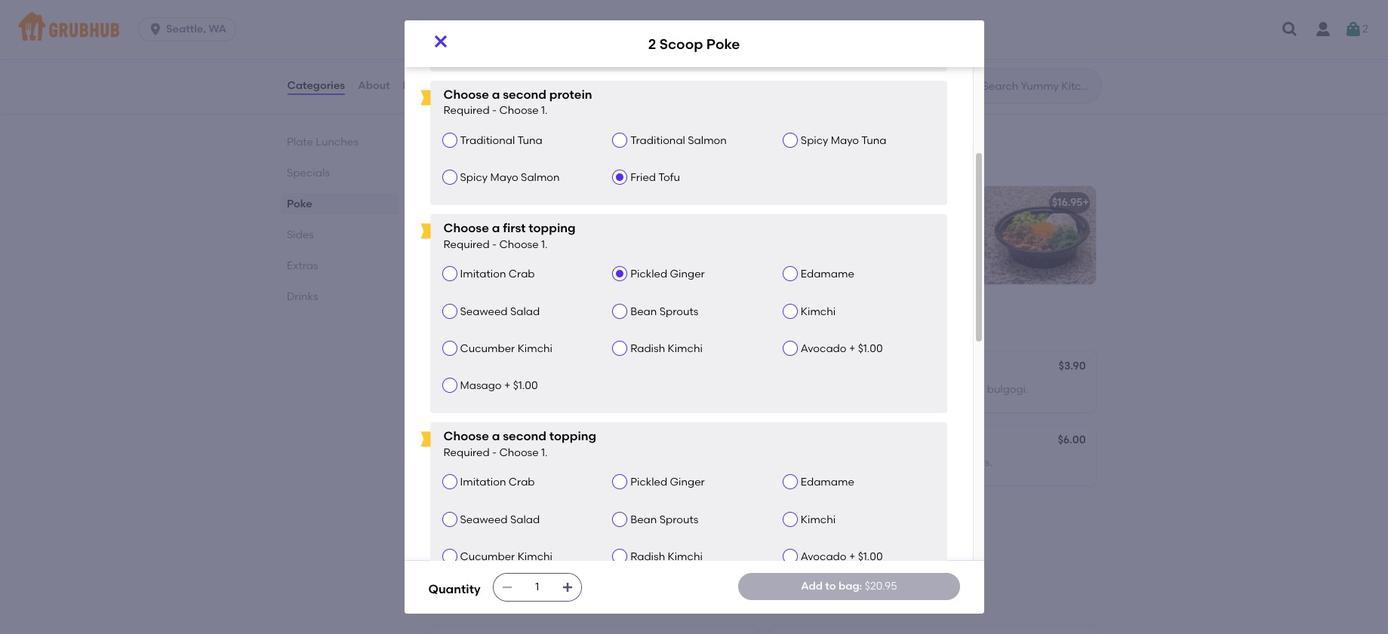 Task type: vqa. For each thing, say whether or not it's contained in the screenshot.
second THE SPROUTS from the bottom of the page
yes



Task type: describe. For each thing, give the bounding box(es) containing it.
avocado + $1.00 for choose a second topping
[[801, 551, 883, 564]]

cucumber kimchi for second
[[460, 551, 553, 564]]

cut
[[540, 457, 557, 470]]

quantity
[[428, 583, 481, 598]]

carte
[[801, 58, 828, 71]]

of inside fried rice with your choice of protein and peas, carrots, and onions.
[[576, 58, 586, 71]]

spam
[[441, 362, 471, 375]]

bulgogi mandu
[[779, 362, 857, 375]]

poke up carrots,
[[707, 35, 740, 53]]

0 vertical spatial veggie
[[910, 457, 945, 470]]

scoop up peas, at the left of page
[[660, 35, 703, 53]]

avocado for choose a second topping
[[801, 551, 847, 564]]

1 scoop poke image
[[983, 187, 1096, 285]]

spicy mayo tuna
[[801, 134, 887, 147]]

scoop for comes with 2 scoops of poke of your choice.
[[449, 197, 482, 209]]

choose down onions.
[[444, 88, 489, 102]]

in
[[647, 383, 656, 396]]

poke up comes with 1 scoop of poke of your choice.
[[821, 197, 846, 209]]

with left beef
[[938, 383, 959, 396]]

scoop
[[848, 218, 880, 231]]

mayo for salmon
[[490, 171, 518, 184]]

pieces for 4 pieces fried pork and veggie dumplings.
[[449, 531, 483, 543]]

$12.00
[[1054, 35, 1086, 48]]

4 for 4 pieces. fried dumplings filled with beef bulgogi.
[[779, 383, 785, 396]]

1. for choose a second topping
[[541, 447, 548, 460]]

4 pieces. fried dumplings filled with beef bulgogi.
[[779, 383, 1029, 396]]

2 scoop poke image
[[644, 187, 758, 285]]

1. for choose a first topping
[[541, 239, 548, 251]]

edamame for choose a second topping
[[801, 477, 855, 489]]

comes with 2 scoops of poke of your choice.
[[441, 218, 626, 246]]

protein inside fried rice with your choice of protein and peas, carrots, and onions.
[[589, 58, 626, 71]]

1 scoop poke
[[779, 197, 846, 209]]

wa
[[209, 23, 226, 35]]

poke up tuna
[[501, 436, 527, 448]]

shrimp
[[876, 58, 911, 71]]

poke inside poke add sides for an additional charge.
[[428, 135, 468, 154]]

choose a second topping required - choose 1.
[[444, 430, 597, 460]]

$16.95 +
[[1052, 197, 1089, 209]]

$15.50
[[712, 35, 744, 48]]

Input item quantity number field
[[521, 575, 554, 602]]

masago
[[460, 380, 502, 393]]

drinks
[[287, 291, 318, 304]]

spicy mayo salmon
[[460, 171, 560, 184]]

- for choose a first topping
[[492, 239, 497, 251]]

1 vertical spatial pork
[[511, 531, 534, 543]]

your for 1 scoop poke
[[935, 218, 957, 231]]

house
[[441, 37, 473, 50]]

egg
[[947, 457, 967, 470]]

traditional for traditional salmon
[[631, 134, 685, 147]]

to
[[825, 580, 836, 593]]

and left onions.
[[441, 74, 461, 87]]

traditional salmon
[[631, 134, 727, 147]]

$16.95
[[1052, 197, 1083, 209]]

cucumber for second
[[460, 551, 515, 564]]

pieces for raw pieces of tuna cut into cubes.
[[465, 457, 499, 470]]

topping for choose a second topping
[[549, 430, 597, 444]]

4 pieces fried pork and veggie dumplings.
[[441, 531, 653, 543]]

filled
[[911, 383, 935, 396]]

1 vertical spatial extras
[[428, 591, 478, 610]]

1 vertical spatial add
[[801, 580, 823, 593]]

mandu
[[821, 362, 857, 375]]

bulgogi.
[[987, 383, 1029, 396]]

for
[[473, 156, 485, 167]]

seattle, wa
[[166, 23, 226, 35]]

choice. for comes with 1 scoop of poke of your choice.
[[779, 233, 816, 246]]

comes with 1 scoop of poke of your choice.
[[779, 218, 957, 246]]

reviews button
[[402, 59, 446, 113]]

salad for first
[[510, 305, 540, 318]]

plate
[[287, 136, 313, 149]]

seattle,
[[166, 23, 206, 35]]

6
[[831, 58, 837, 71]]

house fried rice
[[441, 37, 527, 50]]

0 vertical spatial pork
[[862, 457, 885, 470]]

and left egg
[[887, 457, 908, 470]]

0 vertical spatial 1
[[779, 197, 783, 209]]

choose up raw
[[444, 430, 489, 444]]

avocado for choose a first topping
[[801, 343, 847, 355]]

carrots,
[[681, 58, 721, 71]]

la
[[789, 58, 798, 71]]

categories button
[[287, 59, 346, 113]]

Search Yummy Kitchen search field
[[981, 79, 1097, 94]]

0 horizontal spatial fried
[[485, 531, 509, 543]]

choice
[[539, 58, 574, 71]]

a for choose a first topping
[[492, 221, 500, 236]]

add to bag: $20.95
[[801, 580, 897, 593]]

0 horizontal spatial svg image
[[431, 32, 450, 51]]

protein inside the choose a second protein required - choose 1.
[[549, 88, 592, 102]]

seaweed for first
[[460, 305, 508, 318]]

poke down spicy mayo salmon at the top left
[[485, 197, 510, 209]]

spam
[[477, 383, 506, 396]]

comes for comes with 2 scoops of poke of your choice.
[[441, 218, 477, 231]]

radish kimchi for choose a second topping
[[631, 551, 703, 564]]

additional
[[501, 156, 546, 167]]

scoops
[[512, 218, 548, 231]]

into
[[560, 457, 579, 470]]

first
[[503, 221, 526, 236]]

ginger for choose a first topping
[[670, 268, 705, 281]]

dumplings.
[[596, 531, 653, 543]]

search icon image
[[958, 77, 977, 95]]

a
[[779, 58, 786, 71]]

grilled
[[441, 383, 474, 396]]

bean sprouts for choose a first topping
[[631, 305, 699, 318]]

spicy for spicy mayo tuna
[[801, 134, 829, 147]]

rolls.
[[970, 457, 993, 470]]

2 inside button
[[1363, 23, 1369, 35]]

topping for choose a first topping
[[529, 221, 576, 236]]

reviews
[[403, 79, 445, 92]]

fried up peas, at the left of page
[[631, 37, 656, 50]]

with inside comes with 1 scoop of poke of your choice.
[[818, 218, 839, 231]]

- for choose a second protein
[[492, 105, 497, 117]]

traditional for traditional tuna
[[460, 134, 515, 147]]

an
[[487, 156, 499, 167]]

dumplings
[[854, 383, 908, 396]]

crab for second
[[509, 477, 535, 489]]

pickled for choose a second topping
[[631, 477, 668, 489]]

on
[[508, 383, 521, 396]]

$1.00 for choose a first topping
[[858, 343, 883, 355]]

bean for choose a first topping
[[631, 305, 657, 318]]

raw
[[441, 457, 463, 470]]

fried rice with your choice of protein and peas, carrots, and onions.
[[441, 58, 721, 87]]

$20.95 +
[[712, 197, 751, 209]]

traditional tuna
[[460, 134, 543, 147]]

beef
[[962, 383, 985, 396]]

required for choose a second topping
[[444, 447, 490, 460]]

seattle, wa button
[[138, 17, 242, 42]]

$6.00
[[1058, 434, 1086, 447]]

onions.
[[463, 74, 500, 87]]

side scoop poke
[[441, 436, 527, 448]]

1 horizontal spatial $20.95
[[865, 580, 897, 593]]

raw pieces of tuna cut into cubes.
[[441, 457, 615, 470]]

main navigation navigation
[[0, 0, 1388, 59]]

choose a second protein required - choose 1.
[[444, 88, 592, 117]]

nori.
[[658, 383, 680, 396]]

rice
[[504, 37, 527, 50]]

spam musubi
[[441, 362, 511, 375]]

0 vertical spatial sides
[[287, 229, 314, 242]]

side
[[441, 436, 463, 448]]

1 tuna from the left
[[517, 134, 543, 147]]

lunches
[[315, 136, 358, 149]]

radish kimchi for choose a first topping
[[631, 343, 703, 355]]

sprouts for choose a first topping
[[660, 305, 699, 318]]



Task type: locate. For each thing, give the bounding box(es) containing it.
radish
[[631, 343, 665, 355], [631, 551, 665, 564]]

0 horizontal spatial 4
[[441, 531, 447, 543]]

1 vertical spatial sides
[[428, 317, 471, 335]]

required for choose a second protein
[[444, 105, 490, 117]]

- left tuna
[[492, 447, 497, 460]]

plate lunches
[[287, 136, 358, 149]]

second
[[503, 88, 547, 102], [503, 430, 547, 444]]

add inside poke add sides for an additional charge.
[[428, 156, 447, 167]]

specials
[[287, 167, 329, 180]]

poke for scoop
[[895, 218, 920, 231]]

1 vertical spatial 1.
[[541, 239, 548, 251]]

0 horizontal spatial 1
[[779, 197, 783, 209]]

radish kimchi up nori.
[[631, 343, 703, 355]]

imitation for second
[[460, 477, 506, 489]]

pieces
[[840, 58, 873, 71], [465, 457, 499, 470], [787, 457, 821, 470], [449, 531, 483, 543]]

1 vertical spatial fried
[[485, 531, 509, 543]]

pieces for 2 pieces of fried pork and veggie egg rolls.
[[787, 457, 821, 470]]

0 vertical spatial add
[[428, 156, 447, 167]]

$1.00 up dumplings
[[858, 343, 883, 355]]

cubes.
[[582, 457, 615, 470]]

1 traditional from the left
[[460, 134, 515, 147]]

1 vertical spatial svg image
[[501, 582, 513, 594]]

0 vertical spatial avocado
[[801, 343, 847, 355]]

0 vertical spatial pickled
[[631, 268, 668, 281]]

with up onions.
[[490, 58, 512, 71]]

4
[[779, 383, 785, 396], [441, 531, 447, 543]]

imitation crab for second
[[460, 477, 535, 489]]

3 1. from the top
[[541, 447, 548, 460]]

1 cucumber from the top
[[460, 343, 515, 355]]

1 vertical spatial second
[[503, 430, 547, 444]]

1. inside the choose a second protein required - choose 1.
[[541, 105, 548, 117]]

cucumber kimchi for first
[[460, 343, 553, 355]]

avocado
[[801, 343, 847, 355], [801, 551, 847, 564]]

with up search icon
[[960, 58, 982, 71]]

fried
[[836, 457, 859, 470], [485, 531, 509, 543]]

0 horizontal spatial your
[[514, 58, 537, 71]]

1.
[[541, 105, 548, 117], [541, 239, 548, 251], [541, 447, 548, 460]]

tempura right shrimp
[[913, 58, 958, 71]]

salad for second
[[510, 514, 540, 527]]

pork
[[862, 457, 885, 470], [511, 531, 534, 543]]

1 comes from the left
[[441, 218, 477, 231]]

2 inside comes with 2 scoops of poke of your choice.
[[504, 218, 509, 231]]

required for choose a first topping
[[444, 239, 490, 251]]

choose a first topping required - choose 1.
[[444, 221, 576, 251]]

0 horizontal spatial salmon
[[521, 171, 560, 184]]

scoop right 'side'
[[466, 436, 499, 448]]

a inside the choose a second protein required - choose 1.
[[492, 88, 500, 102]]

tofu down traditional salmon
[[658, 171, 680, 184]]

poke up sides
[[428, 135, 468, 154]]

0 vertical spatial crab
[[509, 268, 535, 281]]

2 seaweed salad from the top
[[460, 514, 540, 527]]

protein
[[589, 58, 626, 71], [549, 88, 592, 102]]

2 bean from the top
[[631, 514, 657, 527]]

masago + $1.00
[[460, 380, 538, 393]]

with left first
[[480, 218, 501, 231]]

avocado + $1.00
[[801, 343, 883, 355], [801, 551, 883, 564]]

2 tuna from the left
[[862, 134, 887, 147]]

1. inside choose a second topping required - choose 1.
[[541, 447, 548, 460]]

your inside comes with 1 scoop of poke of your choice.
[[935, 218, 957, 231]]

crab down the choose a first topping required - choose 1.
[[509, 268, 535, 281]]

second up tuna
[[503, 430, 547, 444]]

your inside fried rice with your choice of protein and peas, carrots, and onions.
[[514, 58, 537, 71]]

0 vertical spatial 2 scoop poke
[[648, 35, 740, 53]]

pickled ginger for choose a first topping
[[631, 268, 705, 281]]

1 horizontal spatial tuna
[[862, 134, 887, 147]]

1 vertical spatial veggie
[[559, 531, 594, 543]]

+
[[745, 197, 751, 209], [1083, 197, 1089, 209], [849, 343, 856, 355], [504, 380, 511, 393], [849, 551, 856, 564]]

1 inside comes with 1 scoop of poke of your choice.
[[842, 218, 846, 231]]

fried down traditional salmon
[[631, 171, 656, 184]]

- for choose a second topping
[[492, 447, 497, 460]]

choice. down 1 scoop poke
[[779, 233, 816, 246]]

poke right scoop
[[895, 218, 920, 231]]

cucumber kimchi up input item quantity number field
[[460, 551, 553, 564]]

1 vertical spatial salmon
[[521, 171, 560, 184]]

1 salad from the top
[[510, 305, 540, 318]]

$1.00
[[858, 343, 883, 355], [513, 380, 538, 393], [858, 551, 883, 564]]

svg image
[[431, 32, 450, 51], [501, 582, 513, 594]]

2 edamame from the top
[[801, 477, 855, 489]]

1 sprouts from the top
[[660, 305, 699, 318]]

- down spicy mayo salmon at the top left
[[492, 239, 497, 251]]

1 a from the top
[[492, 88, 500, 102]]

0 horizontal spatial spicy
[[460, 171, 488, 184]]

cucumber
[[460, 343, 515, 355], [460, 551, 515, 564]]

imitation crab down the choose a first topping required - choose 1.
[[460, 268, 535, 281]]

sides up spam
[[428, 317, 471, 335]]

0 horizontal spatial rice
[[469, 58, 488, 71]]

and left peas, at the left of page
[[628, 58, 648, 71]]

edamame for choose a first topping
[[801, 268, 855, 281]]

$20.95
[[712, 197, 745, 209], [865, 580, 897, 593]]

topping inside the choose a first topping required - choose 1.
[[529, 221, 576, 236]]

choose left 'cut'
[[499, 447, 539, 460]]

cucumber up musubi
[[460, 343, 515, 355]]

a la carte 6 pieces shrimp tempura with tempura sauce.
[[779, 58, 1065, 71]]

3 - from the top
[[492, 447, 497, 460]]

1. right tuna
[[541, 447, 548, 460]]

$1.00 up bag:
[[858, 551, 883, 564]]

sides up "drinks"
[[287, 229, 314, 242]]

0 vertical spatial extras
[[287, 260, 318, 273]]

0 vertical spatial $1.00
[[858, 343, 883, 355]]

- inside the choose a second protein required - choose 1.
[[492, 105, 497, 117]]

2 pieces of fried pork and veggie egg rolls.
[[779, 457, 993, 470]]

your for 2 scoop poke
[[604, 218, 626, 231]]

pickled
[[631, 268, 668, 281], [631, 477, 668, 489]]

0 vertical spatial rice
[[469, 58, 488, 71]]

1 vertical spatial mayo
[[490, 171, 518, 184]]

0 vertical spatial imitation
[[460, 268, 506, 281]]

$1.00 right spam
[[513, 380, 538, 393]]

cucumber kimchi
[[460, 343, 553, 355], [460, 551, 553, 564]]

2 crab from the top
[[509, 477, 535, 489]]

- inside choose a second topping required - choose 1.
[[492, 447, 497, 460]]

seaweed up musubi
[[460, 305, 508, 318]]

musubi
[[473, 362, 511, 375]]

2 horizontal spatial your
[[935, 218, 957, 231]]

scoop for raw pieces of tuna cut into cubes.
[[466, 436, 499, 448]]

1 seaweed from the top
[[460, 305, 508, 318]]

0 vertical spatial cucumber kimchi
[[460, 343, 553, 355]]

1 vertical spatial protein
[[549, 88, 592, 102]]

1 horizontal spatial fried
[[836, 457, 859, 470]]

sides
[[449, 156, 471, 167]]

1 horizontal spatial extras
[[428, 591, 478, 610]]

svg image inside seattle, wa button
[[148, 22, 163, 37]]

avocado up 'bulgogi mandu'
[[801, 343, 847, 355]]

salmon
[[688, 134, 727, 147], [521, 171, 560, 184]]

1 vertical spatial required
[[444, 239, 490, 251]]

seaweed salad
[[460, 305, 540, 318], [460, 514, 540, 527]]

2 scoop poke down the for
[[441, 197, 510, 209]]

salad up musubi
[[510, 305, 540, 318]]

seaweed
[[460, 305, 508, 318], [460, 514, 508, 527]]

1 vertical spatial 2 scoop poke
[[441, 197, 510, 209]]

fried left rice on the top
[[476, 37, 502, 50]]

seaweed salad for second
[[460, 514, 540, 527]]

imitation crab
[[460, 268, 535, 281], [460, 477, 535, 489]]

comes inside comes with 2 scoops of poke of your choice.
[[441, 218, 477, 231]]

2 imitation crab from the top
[[460, 477, 535, 489]]

and up input item quantity number field
[[537, 531, 557, 543]]

peas,
[[651, 58, 679, 71]]

1 edamame from the top
[[801, 268, 855, 281]]

protein right choice
[[589, 58, 626, 71]]

0 vertical spatial $20.95
[[712, 197, 745, 209]]

required inside the choose a second protein required - choose 1.
[[444, 105, 490, 117]]

radish down dumplings.
[[631, 551, 665, 564]]

svg image up reviews
[[431, 32, 450, 51]]

1 tofu from the top
[[658, 37, 680, 50]]

edamame down 2 pieces of fried pork and veggie egg rolls. at the right of page
[[801, 477, 855, 489]]

pickled ginger for choose a second topping
[[631, 477, 705, 489]]

2 pickled from the top
[[631, 477, 668, 489]]

poke right scoops
[[564, 218, 589, 231]]

0 vertical spatial fried
[[836, 457, 859, 470]]

1 vertical spatial fried tofu
[[631, 171, 680, 184]]

veggie left egg
[[910, 457, 945, 470]]

2
[[1363, 23, 1369, 35], [648, 35, 656, 53], [441, 197, 447, 209], [504, 218, 509, 231], [779, 457, 785, 470]]

tuna
[[514, 457, 538, 470]]

1 horizontal spatial poke
[[895, 218, 920, 231]]

2 required from the top
[[444, 239, 490, 251]]

2 seaweed from the top
[[460, 514, 508, 527]]

1 vertical spatial pickled ginger
[[631, 477, 705, 489]]

cucumber for first
[[460, 343, 515, 355]]

1 horizontal spatial rice
[[576, 383, 595, 396]]

seaweed salad up musubi
[[460, 305, 540, 318]]

2 - from the top
[[492, 239, 497, 251]]

fried
[[476, 37, 502, 50], [631, 37, 656, 50], [441, 58, 466, 71], [631, 171, 656, 184], [826, 383, 852, 396]]

1 seaweed salad from the top
[[460, 305, 540, 318]]

tofu
[[658, 37, 680, 50], [658, 171, 680, 184]]

2 avocado from the top
[[801, 551, 847, 564]]

a down onions.
[[492, 88, 500, 102]]

about
[[358, 79, 390, 92]]

edamame
[[801, 268, 855, 281], [801, 477, 855, 489]]

2 vertical spatial a
[[492, 430, 500, 444]]

1 avocado from the top
[[801, 343, 847, 355]]

comes inside comes with 1 scoop of poke of your choice.
[[779, 218, 815, 231]]

1 vertical spatial seaweed salad
[[460, 514, 540, 527]]

poke
[[707, 35, 740, 53], [428, 135, 468, 154], [485, 197, 510, 209], [821, 197, 846, 209], [287, 198, 312, 211], [501, 436, 527, 448]]

topping inside choose a second topping required - choose 1.
[[549, 430, 597, 444]]

a up raw pieces of tuna cut into cubes.
[[492, 430, 500, 444]]

1 vertical spatial cucumber kimchi
[[460, 551, 553, 564]]

0 vertical spatial bean
[[631, 305, 657, 318]]

required inside choose a second topping required - choose 1.
[[444, 447, 490, 460]]

svg image
[[1281, 20, 1299, 39], [1345, 20, 1363, 39], [148, 22, 163, 37], [562, 582, 574, 594]]

1 horizontal spatial sides
[[428, 317, 471, 335]]

1 vertical spatial salad
[[510, 514, 540, 527]]

imitation down raw
[[460, 477, 506, 489]]

0 vertical spatial required
[[444, 105, 490, 117]]

salmon down additional
[[521, 171, 560, 184]]

1 vertical spatial a
[[492, 221, 500, 236]]

2 pickled ginger from the top
[[631, 477, 705, 489]]

0 horizontal spatial add
[[428, 156, 447, 167]]

choice. inside comes with 1 scoop of poke of your choice.
[[779, 233, 816, 246]]

2 vertical spatial $1.00
[[858, 551, 883, 564]]

pieces right 6
[[840, 58, 873, 71]]

1 vertical spatial crab
[[509, 477, 535, 489]]

second for topping
[[503, 430, 547, 444]]

a inside the choose a first topping required - choose 1.
[[492, 221, 500, 236]]

2 scoop poke
[[648, 35, 740, 53], [441, 197, 510, 209]]

spicy for spicy mayo salmon
[[460, 171, 488, 184]]

0 vertical spatial seaweed salad
[[460, 305, 540, 318]]

salmon up $20.95 +
[[688, 134, 727, 147]]

2 radish from the top
[[631, 551, 665, 564]]

pieces down gyoza
[[449, 531, 483, 543]]

poke for scoops
[[564, 218, 589, 231]]

1 bean sprouts from the top
[[631, 305, 699, 318]]

traditional
[[460, 134, 515, 147], [631, 134, 685, 147]]

rice left wrapped
[[576, 383, 595, 396]]

1 horizontal spatial your
[[604, 218, 626, 231]]

1 left scoop
[[842, 218, 846, 231]]

0 vertical spatial edamame
[[801, 268, 855, 281]]

with
[[490, 58, 512, 71], [960, 58, 982, 71], [480, 218, 501, 231], [818, 218, 839, 231], [938, 383, 959, 396]]

topping
[[529, 221, 576, 236], [549, 430, 597, 444]]

radish for choose a second topping
[[631, 551, 665, 564]]

bean sprouts for choose a second topping
[[631, 514, 699, 527]]

edamame down comes with 1 scoop of poke of your choice.
[[801, 268, 855, 281]]

comes down 1 scoop poke
[[779, 218, 815, 231]]

imitation for first
[[460, 268, 506, 281]]

veggie left dumplings.
[[559, 531, 594, 543]]

second inside the choose a second protein required - choose 1.
[[503, 88, 547, 102]]

a for choose a second protein
[[492, 88, 500, 102]]

comes for comes with 1 scoop of poke of your choice.
[[779, 218, 815, 231]]

0 horizontal spatial extras
[[287, 260, 318, 273]]

0 vertical spatial salad
[[510, 305, 540, 318]]

choice. for comes with 2 scoops of poke of your choice.
[[441, 233, 478, 246]]

1 vertical spatial bean sprouts
[[631, 514, 699, 527]]

your inside comes with 2 scoops of poke of your choice.
[[604, 218, 626, 231]]

add left sides
[[428, 156, 447, 167]]

1 horizontal spatial salmon
[[688, 134, 727, 147]]

2 tofu from the top
[[658, 171, 680, 184]]

0 vertical spatial -
[[492, 105, 497, 117]]

- up traditional tuna
[[492, 105, 497, 117]]

with inside comes with 2 scoops of poke of your choice.
[[480, 218, 501, 231]]

radish up in
[[631, 343, 665, 355]]

2 button
[[1345, 16, 1369, 43]]

salad
[[510, 305, 540, 318], [510, 514, 540, 527]]

radish for choose a first topping
[[631, 343, 665, 355]]

0 vertical spatial spicy
[[801, 134, 829, 147]]

2 traditional from the left
[[631, 134, 685, 147]]

1 vertical spatial $1.00
[[513, 380, 538, 393]]

a inside choose a second topping required - choose 1.
[[492, 430, 500, 444]]

2 cucumber kimchi from the top
[[460, 551, 553, 564]]

second down choice
[[503, 88, 547, 102]]

2 ginger from the top
[[670, 477, 705, 489]]

scoop down sides
[[449, 197, 482, 209]]

fried inside fried rice with your choice of protein and peas, carrots, and onions.
[[441, 58, 466, 71]]

0 vertical spatial radish kimchi
[[631, 343, 703, 355]]

1 fried tofu from the top
[[631, 37, 680, 50]]

2 imitation from the top
[[460, 477, 506, 489]]

pickled ginger
[[631, 268, 705, 281], [631, 477, 705, 489]]

0 vertical spatial avocado + $1.00
[[801, 343, 883, 355]]

2 bean sprouts from the top
[[631, 514, 699, 527]]

0 vertical spatial radish
[[631, 343, 665, 355]]

1 radish from the top
[[631, 343, 665, 355]]

choose up traditional tuna
[[499, 105, 539, 117]]

1 vertical spatial imitation
[[460, 477, 506, 489]]

poke inside comes with 1 scoop of poke of your choice.
[[895, 218, 920, 231]]

1 poke from the left
[[564, 218, 589, 231]]

categories
[[287, 79, 345, 92]]

seaweed up 4 pieces fried pork and veggie dumplings.
[[460, 514, 508, 527]]

1 vertical spatial cucumber
[[460, 551, 515, 564]]

2 cucumber from the top
[[460, 551, 515, 564]]

mayo
[[831, 134, 859, 147], [490, 171, 518, 184]]

1 horizontal spatial 1
[[842, 218, 846, 231]]

scoop for comes with 1 scoop of poke of your choice.
[[785, 197, 818, 209]]

0 vertical spatial a
[[492, 88, 500, 102]]

$1.00 for choose a second topping
[[858, 551, 883, 564]]

rice inside fried rice with your choice of protein and peas, carrots, and onions.
[[469, 58, 488, 71]]

cucumber kimchi up musubi
[[460, 343, 553, 355]]

with down 1 scoop poke
[[818, 218, 839, 231]]

bag:
[[839, 580, 862, 593]]

choose down first
[[499, 239, 539, 251]]

fried down house
[[441, 58, 466, 71]]

ginger for choose a second topping
[[670, 477, 705, 489]]

crab down tuna
[[509, 477, 535, 489]]

grilled spam on seasoned rice wrapped in nori.
[[441, 383, 680, 396]]

0 horizontal spatial $20.95
[[712, 197, 745, 209]]

comes left first
[[441, 218, 477, 231]]

1 vertical spatial radish kimchi
[[631, 551, 703, 564]]

poke add sides for an additional charge.
[[428, 135, 582, 167]]

spicy up 1 scoop poke
[[801, 134, 829, 147]]

fried tofu
[[631, 37, 680, 50], [631, 171, 680, 184]]

2 sprouts from the top
[[660, 514, 699, 527]]

1 second from the top
[[503, 88, 547, 102]]

0 vertical spatial 1.
[[541, 105, 548, 117]]

required inside the choose a first topping required - choose 1.
[[444, 239, 490, 251]]

2 avocado + $1.00 from the top
[[801, 551, 883, 564]]

seaweed salad for first
[[460, 305, 540, 318]]

pieces down the pieces.
[[787, 457, 821, 470]]

1 vertical spatial avocado + $1.00
[[801, 551, 883, 564]]

choice.
[[441, 233, 478, 246], [779, 233, 816, 246]]

1 imitation from the top
[[460, 268, 506, 281]]

1
[[779, 197, 783, 209], [842, 218, 846, 231]]

tempura
[[913, 58, 958, 71], [984, 58, 1029, 71]]

comes
[[441, 218, 477, 231], [779, 218, 815, 231]]

imitation crab down tuna
[[460, 477, 535, 489]]

0 horizontal spatial comes
[[441, 218, 477, 231]]

choose left first
[[444, 221, 489, 236]]

1. inside the choose a first topping required - choose 1.
[[541, 239, 548, 251]]

avocado + $1.00 up add to bag: $20.95
[[801, 551, 883, 564]]

extras
[[287, 260, 318, 273], [428, 591, 478, 610]]

2 a from the top
[[492, 221, 500, 236]]

choice. left first
[[441, 233, 478, 246]]

0 vertical spatial ginger
[[670, 268, 705, 281]]

poke
[[564, 218, 589, 231], [895, 218, 920, 231]]

sprouts
[[660, 305, 699, 318], [660, 514, 699, 527]]

1 radish kimchi from the top
[[631, 343, 703, 355]]

avocado + $1.00 for choose a first topping
[[801, 343, 883, 355]]

1 horizontal spatial pork
[[862, 457, 885, 470]]

1. for choose a second protein
[[541, 105, 548, 117]]

2 poke from the left
[[895, 218, 920, 231]]

about button
[[357, 59, 391, 113]]

1 choice. from the left
[[441, 233, 478, 246]]

1 horizontal spatial spicy
[[801, 134, 829, 147]]

1 horizontal spatial svg image
[[501, 582, 513, 594]]

scoop
[[660, 35, 703, 53], [449, 197, 482, 209], [785, 197, 818, 209], [466, 436, 499, 448]]

svg image inside 2 button
[[1345, 20, 1363, 39]]

imitation crab for first
[[460, 268, 535, 281]]

pieces.
[[787, 383, 824, 396]]

svg image left input item quantity number field
[[501, 582, 513, 594]]

second inside choose a second topping required - choose 1.
[[503, 430, 547, 444]]

choose
[[444, 88, 489, 102], [499, 105, 539, 117], [444, 221, 489, 236], [499, 239, 539, 251], [444, 430, 489, 444], [499, 447, 539, 460]]

1 avocado + $1.00 from the top
[[801, 343, 883, 355]]

seasoned
[[524, 383, 573, 396]]

topping right first
[[529, 221, 576, 236]]

1 vertical spatial 4
[[441, 531, 447, 543]]

1 vertical spatial $20.95
[[865, 580, 897, 593]]

1 tempura from the left
[[913, 58, 958, 71]]

3 required from the top
[[444, 447, 490, 460]]

0 vertical spatial topping
[[529, 221, 576, 236]]

1 right $20.95 +
[[779, 197, 783, 209]]

bean for choose a second topping
[[631, 514, 657, 527]]

1 horizontal spatial veggie
[[910, 457, 945, 470]]

1 required from the top
[[444, 105, 490, 117]]

0 vertical spatial sprouts
[[660, 305, 699, 318]]

1 ginger from the top
[[670, 268, 705, 281]]

2 choice. from the left
[[779, 233, 816, 246]]

2 1. from the top
[[541, 239, 548, 251]]

fried down mandu
[[826, 383, 852, 396]]

poke down the specials
[[287, 198, 312, 211]]

2 second from the top
[[503, 430, 547, 444]]

0 horizontal spatial poke
[[564, 218, 589, 231]]

sauce.
[[1031, 58, 1065, 71]]

0 horizontal spatial tempura
[[913, 58, 958, 71]]

0 horizontal spatial mayo
[[490, 171, 518, 184]]

1 vertical spatial topping
[[549, 430, 597, 444]]

1 vertical spatial edamame
[[801, 477, 855, 489]]

topping up into
[[549, 430, 597, 444]]

pork up input item quantity number field
[[511, 531, 534, 543]]

seaweed for second
[[460, 514, 508, 527]]

0 horizontal spatial 2 scoop poke
[[441, 197, 510, 209]]

avocado up to
[[801, 551, 847, 564]]

1 bean from the top
[[631, 305, 657, 318]]

1. down scoops
[[541, 239, 548, 251]]

pickled for choose a first topping
[[631, 268, 668, 281]]

3 a from the top
[[492, 430, 500, 444]]

1 vertical spatial sprouts
[[660, 514, 699, 527]]

sprouts for choose a second topping
[[660, 514, 699, 527]]

protein down fried rice with your choice of protein and peas, carrots, and onions.
[[549, 88, 592, 102]]

1 horizontal spatial 2 scoop poke
[[648, 35, 740, 53]]

- inside the choose a first topping required - choose 1.
[[492, 239, 497, 251]]

2 fried tofu from the top
[[631, 171, 680, 184]]

1 1. from the top
[[541, 105, 548, 117]]

mayo down the "an"
[[490, 171, 518, 184]]

choice. inside comes with 2 scoops of poke of your choice.
[[441, 233, 478, 246]]

4 for 4 pieces fried pork and veggie dumplings.
[[441, 531, 447, 543]]

second for protein
[[503, 88, 547, 102]]

2 salad from the top
[[510, 514, 540, 527]]

add
[[428, 156, 447, 167], [801, 580, 823, 593]]

mayo for tuna
[[831, 134, 859, 147]]

1 - from the top
[[492, 105, 497, 117]]

korean fried chicken special image
[[983, 0, 1096, 14]]

spicy down the for
[[460, 171, 488, 184]]

1 pickled from the top
[[631, 268, 668, 281]]

with inside fried rice with your choice of protein and peas, carrots, and onions.
[[490, 58, 512, 71]]

tofu up peas, at the left of page
[[658, 37, 680, 50]]

fried tofu down traditional salmon
[[631, 171, 680, 184]]

$3.90
[[1059, 360, 1086, 373]]

2 radish kimchi from the top
[[631, 551, 703, 564]]

wrapped
[[598, 383, 644, 396]]

seaweed salad up 4 pieces fried pork and veggie dumplings.
[[460, 514, 540, 527]]

poke inside comes with 2 scoops of poke of your choice.
[[564, 218, 589, 231]]

mayo up 1 scoop poke
[[831, 134, 859, 147]]

1 vertical spatial bean
[[631, 514, 657, 527]]

a
[[492, 88, 500, 102], [492, 221, 500, 236], [492, 430, 500, 444]]

1 imitation crab from the top
[[460, 268, 535, 281]]

1 crab from the top
[[509, 268, 535, 281]]

scoop right $20.95 +
[[785, 197, 818, 209]]

1 cucumber kimchi from the top
[[460, 343, 553, 355]]

bulgogi
[[779, 362, 818, 375]]

tempura up search yummy kitchen search field
[[984, 58, 1029, 71]]

1 pickled ginger from the top
[[631, 268, 705, 281]]

a for choose a second topping
[[492, 430, 500, 444]]

0 horizontal spatial pork
[[511, 531, 534, 543]]

2 tempura from the left
[[984, 58, 1029, 71]]

gyoza
[[441, 509, 473, 522]]

charge.
[[548, 156, 582, 167]]

1 horizontal spatial choice.
[[779, 233, 816, 246]]

2 scoop poke up carrots,
[[648, 35, 740, 53]]

1 horizontal spatial add
[[801, 580, 823, 593]]

1 horizontal spatial mayo
[[831, 134, 859, 147]]

rice up onions.
[[469, 58, 488, 71]]

0 horizontal spatial veggie
[[559, 531, 594, 543]]

1 vertical spatial spicy
[[460, 171, 488, 184]]

2 comes from the left
[[779, 218, 815, 231]]

a left first
[[492, 221, 500, 236]]

crab for first
[[509, 268, 535, 281]]

0 horizontal spatial tuna
[[517, 134, 543, 147]]



